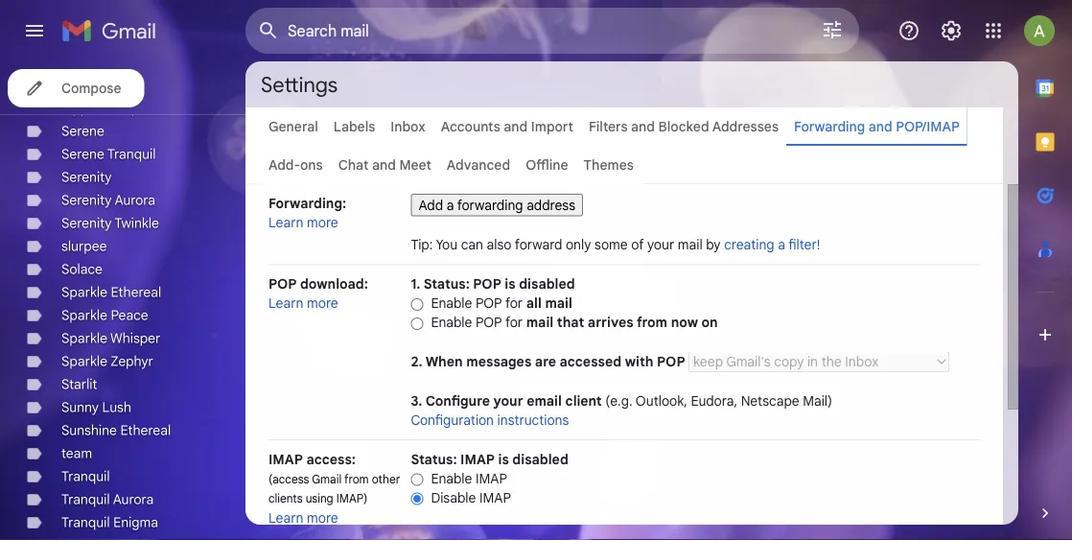 Task type: vqa. For each thing, say whether or not it's contained in the screenshot.
forward
yes



Task type: locate. For each thing, give the bounding box(es) containing it.
0 vertical spatial enable
[[431, 295, 472, 312]]

imap up 'enable imap'
[[461, 451, 495, 468]]

mail down all
[[526, 314, 554, 331]]

3.
[[411, 392, 422, 409]]

ethereal up peace
[[111, 284, 161, 301]]

2 enable from the top
[[431, 314, 472, 331]]

enable down 1. status: pop is disabled at the bottom of page
[[431, 295, 472, 312]]

2 vertical spatial learn more link
[[269, 509, 338, 526]]

messages
[[466, 353, 532, 370]]

learn more link down download:
[[269, 295, 338, 312]]

1 vertical spatial enable
[[431, 314, 472, 331]]

aurora
[[115, 192, 155, 209], [113, 491, 154, 508]]

more inside pop download: learn more
[[307, 295, 338, 312]]

from left now
[[637, 314, 668, 331]]

configure
[[426, 392, 490, 409]]

enable for enable imap
[[431, 470, 472, 487]]

serenity up slurpee
[[61, 215, 112, 232]]

status: imap is disabled
[[411, 451, 569, 468]]

sparkle down sparkle peace link
[[61, 330, 107, 347]]

enable
[[431, 295, 472, 312], [431, 314, 472, 331], [431, 470, 472, 487]]

more down download:
[[307, 295, 338, 312]]

more down forwarding:
[[307, 214, 338, 231]]

1 for from the top
[[505, 295, 523, 312]]

1 vertical spatial status:
[[411, 451, 457, 468]]

and left import
[[504, 118, 528, 135]]

for down "enable pop for all mail"
[[505, 314, 523, 331]]

enable for enable pop for all mail
[[431, 295, 472, 312]]

pop left download:
[[269, 276, 297, 293]]

1. status: pop is disabled
[[411, 276, 575, 293]]

imap)
[[336, 492, 368, 506]]

2 vertical spatial serenity
[[61, 215, 112, 232]]

3 more from the top
[[307, 509, 338, 526]]

status: up enable imap radio
[[411, 451, 457, 468]]

serene down the serene link
[[61, 146, 104, 163]]

1 serenity from the top
[[61, 169, 112, 186]]

your up configuration instructions link on the bottom of the page
[[494, 392, 523, 409]]

0 vertical spatial is
[[505, 276, 516, 293]]

pop down 1. status: pop is disabled at the bottom of page
[[476, 295, 502, 312]]

imap for enable
[[476, 470, 507, 487]]

navigation
[[0, 61, 246, 540]]

2 serenity from the top
[[61, 192, 112, 209]]

1 vertical spatial learn
[[269, 295, 304, 312]]

0 vertical spatial ethereal
[[111, 284, 161, 301]]

sparkle whisper link
[[61, 330, 161, 347]]

team
[[61, 445, 92, 462]]

3 sparkle from the top
[[61, 330, 107, 347]]

filters and blocked addresses link
[[589, 118, 779, 135]]

learn inside imap access: (access gmail from other clients using imap) learn more
[[269, 509, 304, 526]]

for left all
[[505, 295, 523, 312]]

labels
[[334, 118, 375, 135]]

serene
[[61, 123, 104, 140], [61, 146, 104, 163]]

pop up "enable pop for all mail"
[[473, 276, 501, 293]]

0 vertical spatial your
[[647, 236, 675, 253]]

pop
[[269, 276, 297, 293], [473, 276, 501, 293], [476, 295, 502, 312], [476, 314, 502, 331], [657, 353, 685, 370]]

imap down 'enable imap'
[[480, 489, 511, 506]]

0 vertical spatial serene
[[61, 123, 104, 140]]

tranquil down team 'link' on the bottom left
[[61, 468, 110, 485]]

more down using
[[307, 509, 338, 526]]

None radio
[[411, 316, 423, 331]]

1 vertical spatial your
[[494, 392, 523, 409]]

disabled
[[519, 276, 575, 293], [513, 451, 569, 468]]

learn more link down using
[[269, 509, 338, 526]]

status: right 1. in the bottom left of the page
[[424, 276, 470, 293]]

forwarding and pop/imap link
[[794, 118, 960, 135]]

imap for status:
[[461, 451, 495, 468]]

sparkle down solace 'link' on the left of the page
[[61, 284, 107, 301]]

sparkle up starlit 'link'
[[61, 353, 107, 370]]

3 enable from the top
[[431, 470, 472, 487]]

0 vertical spatial aurora
[[115, 192, 155, 209]]

learn more link
[[269, 214, 338, 231], [269, 295, 338, 312], [269, 509, 338, 526]]

3 learn from the top
[[269, 509, 304, 526]]

clients
[[269, 492, 303, 506]]

only
[[566, 236, 591, 253]]

and for chat
[[372, 156, 396, 173]]

1 learn more link from the top
[[269, 214, 338, 231]]

tranquil down tranquil link
[[61, 491, 110, 508]]

1 vertical spatial serenity
[[61, 192, 112, 209]]

accounts and import
[[441, 118, 574, 135]]

1 vertical spatial from
[[344, 472, 369, 486]]

mail up that
[[545, 295, 573, 312]]

None radio
[[411, 297, 423, 312]]

peace
[[111, 307, 148, 324]]

disabled down instructions
[[513, 451, 569, 468]]

learn inside forwarding: learn more
[[269, 214, 304, 231]]

enable pop for all mail
[[431, 295, 573, 312]]

instructions
[[497, 412, 569, 428]]

0 vertical spatial learn
[[269, 214, 304, 231]]

learn
[[269, 214, 304, 231], [269, 295, 304, 312], [269, 509, 304, 526]]

navigation containing compose
[[0, 61, 246, 540]]

imap down status: imap is disabled
[[476, 470, 507, 487]]

mail left "by"
[[678, 236, 703, 253]]

2 vertical spatial more
[[307, 509, 338, 526]]

0 vertical spatial more
[[307, 214, 338, 231]]

enable pop for mail that arrives from now on
[[431, 314, 718, 331]]

2 vertical spatial mail
[[526, 314, 554, 331]]

0 horizontal spatial from
[[344, 472, 369, 486]]

enable up when
[[431, 314, 472, 331]]

1 vertical spatial learn more link
[[269, 295, 338, 312]]

disabled up all
[[519, 276, 575, 293]]

2 vertical spatial enable
[[431, 470, 472, 487]]

2 vertical spatial learn
[[269, 509, 304, 526]]

0 vertical spatial serenity
[[61, 169, 112, 186]]

0 horizontal spatial your
[[494, 392, 523, 409]]

enable for enable pop for mail that arrives from now on
[[431, 314, 472, 331]]

1 more from the top
[[307, 214, 338, 231]]

aurora up enigma
[[113, 491, 154, 508]]

disable
[[431, 489, 476, 506]]

1 vertical spatial aurora
[[113, 491, 154, 508]]

import
[[531, 118, 574, 135]]

pop download: learn more
[[269, 276, 368, 312]]

offline link
[[526, 156, 568, 173]]

sparkle ethereal link
[[61, 284, 161, 301]]

and left "pop/imap"
[[869, 118, 893, 135]]

add-
[[269, 156, 300, 173]]

tranquil aurora link
[[61, 491, 154, 508]]

sparkle up sparkle whisper link at the bottom of the page
[[61, 307, 107, 324]]

Enable IMAP radio
[[411, 472, 423, 487]]

serenity down serenity link
[[61, 192, 112, 209]]

1.
[[411, 276, 421, 293]]

serenity up "serenity aurora" link
[[61, 169, 112, 186]]

learn more link down forwarding:
[[269, 214, 338, 231]]

1 vertical spatial for
[[505, 314, 523, 331]]

can
[[461, 236, 483, 253]]

status:
[[424, 276, 470, 293], [411, 451, 457, 468]]

1 horizontal spatial your
[[647, 236, 675, 253]]

and right filters on the top right
[[631, 118, 655, 135]]

tab list
[[1019, 61, 1072, 471]]

general
[[269, 118, 318, 135]]

solace link
[[61, 261, 103, 278]]

1 horizontal spatial from
[[637, 314, 668, 331]]

2 serene from the top
[[61, 146, 104, 163]]

0 vertical spatial disabled
[[519, 276, 575, 293]]

from
[[637, 314, 668, 331], [344, 472, 369, 486]]

1 enable from the top
[[431, 295, 472, 312]]

enable up disable
[[431, 470, 472, 487]]

2 for from the top
[[505, 314, 523, 331]]

with
[[625, 353, 654, 370]]

1 vertical spatial serene
[[61, 146, 104, 163]]

forwarding: learn more
[[269, 195, 346, 231]]

your inside 3. configure your email client (e.g. outlook, eudora, netscape mail) configuration instructions
[[494, 392, 523, 409]]

2 learn more link from the top
[[269, 295, 338, 312]]

tranquil
[[107, 146, 156, 163], [61, 468, 110, 485], [61, 491, 110, 508], [61, 514, 110, 531]]

mail
[[678, 236, 703, 253], [545, 295, 573, 312], [526, 314, 554, 331]]

1 vertical spatial more
[[307, 295, 338, 312]]

ethereal down lush
[[120, 422, 171, 439]]

imap inside imap access: (access gmail from other clients using imap) learn more
[[269, 451, 303, 468]]

tranquil down tranquil aurora link
[[61, 514, 110, 531]]

ons
[[300, 156, 323, 173]]

your right "of"
[[647, 236, 675, 253]]

2 learn from the top
[[269, 295, 304, 312]]

ripple
[[61, 100, 99, 117]]

learn down the clients
[[269, 509, 304, 526]]

2 more from the top
[[307, 295, 338, 312]]

aurora up the "twinkle" on the left top of the page
[[115, 192, 155, 209]]

and right chat
[[372, 156, 396, 173]]

settings image
[[940, 19, 963, 42]]

learn down forwarding:
[[269, 214, 304, 231]]

is up 'enable imap'
[[498, 451, 509, 468]]

search mail image
[[251, 13, 286, 48]]

more inside forwarding: learn more
[[307, 214, 338, 231]]

from up imap)
[[344, 472, 369, 486]]

support image
[[898, 19, 921, 42]]

None search field
[[246, 8, 859, 54]]

tip: you can also forward only some of your mail by creating a filter!
[[411, 236, 820, 253]]

more
[[307, 214, 338, 231], [307, 295, 338, 312], [307, 509, 338, 526]]

sunny
[[61, 399, 99, 416]]

is
[[505, 276, 516, 293], [498, 451, 509, 468]]

learn inside pop download: learn more
[[269, 295, 304, 312]]

1 vertical spatial disabled
[[513, 451, 569, 468]]

0 vertical spatial for
[[505, 295, 523, 312]]

is up "enable pop for all mail"
[[505, 276, 516, 293]]

sunny lush link
[[61, 399, 131, 416]]

None button
[[411, 194, 583, 216]]

imap up (access
[[269, 451, 303, 468]]

starlit link
[[61, 376, 97, 393]]

3 serenity from the top
[[61, 215, 112, 232]]

imap
[[269, 451, 303, 468], [461, 451, 495, 468], [476, 470, 507, 487], [480, 489, 511, 506]]

(e.g.
[[606, 392, 633, 409]]

0 vertical spatial mail
[[678, 236, 703, 253]]

serene down ripple
[[61, 123, 104, 140]]

other
[[372, 472, 400, 486]]

learn down download:
[[269, 295, 304, 312]]

serenity
[[61, 169, 112, 186], [61, 192, 112, 209], [61, 215, 112, 232]]

general link
[[269, 118, 318, 135]]

labels link
[[334, 118, 375, 135]]

1 learn from the top
[[269, 214, 304, 231]]

0 vertical spatial learn more link
[[269, 214, 338, 231]]



Task type: describe. For each thing, give the bounding box(es) containing it.
1 serene from the top
[[61, 123, 104, 140]]

accounts
[[441, 118, 500, 135]]

filters
[[589, 118, 628, 135]]

from inside imap access: (access gmail from other clients using imap) learn more
[[344, 472, 369, 486]]

pop/imap
[[896, 118, 960, 135]]

creating
[[724, 236, 775, 253]]

tip:
[[411, 236, 433, 253]]

tranquil down the whispers
[[107, 146, 156, 163]]

solace
[[61, 261, 103, 278]]

are
[[535, 353, 556, 370]]

team link
[[61, 445, 92, 462]]

forwarding
[[794, 118, 865, 135]]

pop inside pop download: learn more
[[269, 276, 297, 293]]

serene link
[[61, 123, 104, 140]]

addresses
[[712, 118, 779, 135]]

enable imap
[[431, 470, 507, 487]]

forwarding:
[[269, 195, 346, 212]]

configuration instructions link
[[411, 412, 569, 428]]

outlook,
[[636, 392, 688, 409]]

imap access: (access gmail from other clients using imap) learn more
[[269, 451, 400, 526]]

0 vertical spatial from
[[637, 314, 668, 331]]

for for all mail
[[505, 295, 523, 312]]

now
[[671, 314, 698, 331]]

also
[[487, 236, 512, 253]]

2. when messages are accessed with pop
[[411, 353, 689, 370]]

pop right with
[[657, 353, 685, 370]]

4 sparkle from the top
[[61, 353, 107, 370]]

learn more link for more
[[269, 214, 338, 231]]

for for mail that arrives from now on
[[505, 314, 523, 331]]

starlit
[[61, 376, 97, 393]]

slurpee link
[[61, 238, 107, 255]]

compose button
[[8, 69, 144, 107]]

advanced search options image
[[813, 11, 852, 49]]

client
[[565, 392, 602, 409]]

when
[[426, 353, 463, 370]]

0 vertical spatial status:
[[424, 276, 470, 293]]

sunshine ethereal link
[[61, 422, 171, 439]]

3 learn more link from the top
[[269, 509, 338, 526]]

and for filters
[[631, 118, 655, 135]]

twinkle
[[115, 215, 159, 232]]

sparkle zephyr link
[[61, 353, 153, 370]]

serenity link
[[61, 169, 112, 186]]

pop down "enable pop for all mail"
[[476, 314, 502, 331]]

mail)
[[803, 392, 833, 409]]

advanced link
[[447, 156, 510, 173]]

sunshine
[[61, 422, 117, 439]]

eudora,
[[691, 392, 738, 409]]

configuration
[[411, 412, 494, 428]]

forwarding and pop/imap
[[794, 118, 960, 135]]

access:
[[306, 451, 356, 468]]

on
[[702, 314, 718, 331]]

sparkle peace link
[[61, 307, 148, 324]]

serenity twinkle link
[[61, 215, 159, 232]]

chat and meet
[[338, 156, 431, 173]]

Disable IMAP radio
[[411, 491, 423, 506]]

more inside imap access: (access gmail from other clients using imap) learn more
[[307, 509, 338, 526]]

meet
[[399, 156, 431, 173]]

2 sparkle from the top
[[61, 307, 107, 324]]

1 vertical spatial ethereal
[[120, 422, 171, 439]]

a
[[778, 236, 786, 253]]

add-ons
[[269, 156, 323, 173]]

tranquil enigma link
[[61, 514, 158, 531]]

forward
[[515, 236, 563, 253]]

and for accounts
[[504, 118, 528, 135]]

themes link
[[584, 156, 634, 173]]

Search mail text field
[[288, 21, 767, 40]]

2.
[[411, 353, 423, 370]]

filters and blocked addresses
[[589, 118, 779, 135]]

advanced
[[447, 156, 510, 173]]

accounts and import link
[[441, 118, 574, 135]]

email
[[527, 392, 562, 409]]

inbox
[[391, 118, 426, 135]]

and for forwarding
[[869, 118, 893, 135]]

filter!
[[789, 236, 820, 253]]

learn more link for learn
[[269, 295, 338, 312]]

chat and meet link
[[338, 156, 431, 173]]

lush
[[102, 399, 131, 416]]

add-ons link
[[269, 156, 323, 173]]

compose
[[61, 80, 121, 96]]

inbox link
[[391, 118, 426, 135]]

enigma
[[113, 514, 158, 531]]

netscape
[[741, 392, 800, 409]]

imap for disable
[[480, 489, 511, 506]]

gmail
[[312, 472, 342, 486]]

serene tranquil link
[[61, 146, 156, 163]]

themes
[[584, 156, 634, 173]]

chat
[[338, 156, 369, 173]]

main menu image
[[23, 19, 46, 42]]

arrives
[[588, 314, 634, 331]]

by
[[706, 236, 721, 253]]

ripple whispers serene serene tranquil serenity serenity aurora serenity twinkle slurpee solace sparkle ethereal sparkle peace sparkle whisper sparkle zephyr starlit sunny lush sunshine ethereal team tranquil tranquil aurora tranquil enigma
[[61, 100, 171, 531]]

that
[[557, 314, 584, 331]]

disable imap
[[431, 489, 511, 506]]

accessed
[[560, 353, 622, 370]]

whisper
[[110, 330, 161, 347]]

serenity aurora link
[[61, 192, 155, 209]]

creating a filter! link
[[724, 236, 820, 253]]

download:
[[300, 276, 368, 293]]

whispers
[[102, 100, 158, 117]]

all
[[526, 295, 542, 312]]

1 sparkle from the top
[[61, 284, 107, 301]]

tranquil link
[[61, 468, 110, 485]]

1 vertical spatial is
[[498, 451, 509, 468]]

1 vertical spatial mail
[[545, 295, 573, 312]]



